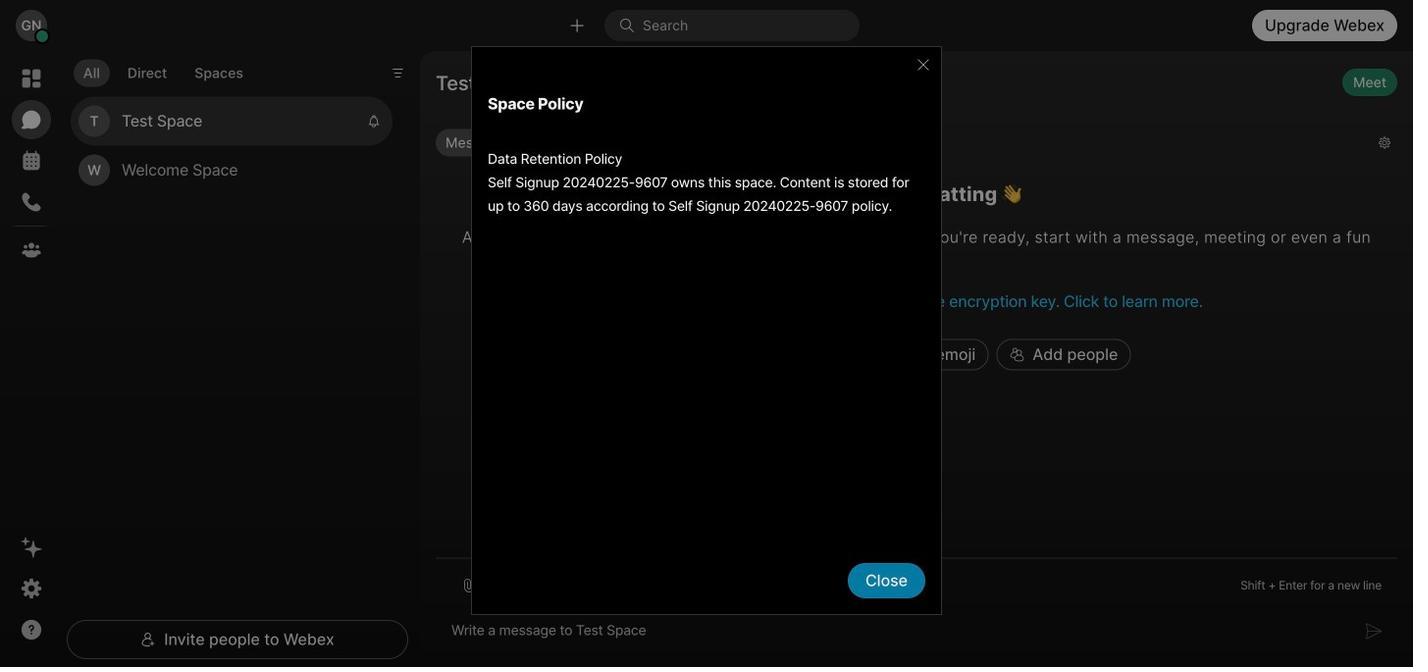 Task type: locate. For each thing, give the bounding box(es) containing it.
tab list
[[69, 47, 258, 93]]

group
[[436, 129, 1363, 161]]

test space, you will be notified of all new messages in this space list item
[[71, 97, 393, 146]]

you will be notified of all new messages in this space image
[[367, 114, 381, 128]]

space policy dialog
[[471, 46, 942, 621]]

navigation
[[0, 51, 63, 667]]



Task type: describe. For each thing, give the bounding box(es) containing it.
webex tab list
[[12, 59, 51, 270]]

welcome space list item
[[71, 146, 393, 195]]

message composer toolbar element
[[436, 559, 1397, 604]]



Task type: vqa. For each thing, say whether or not it's contained in the screenshot.
Cancel_16 IMAGE
no



